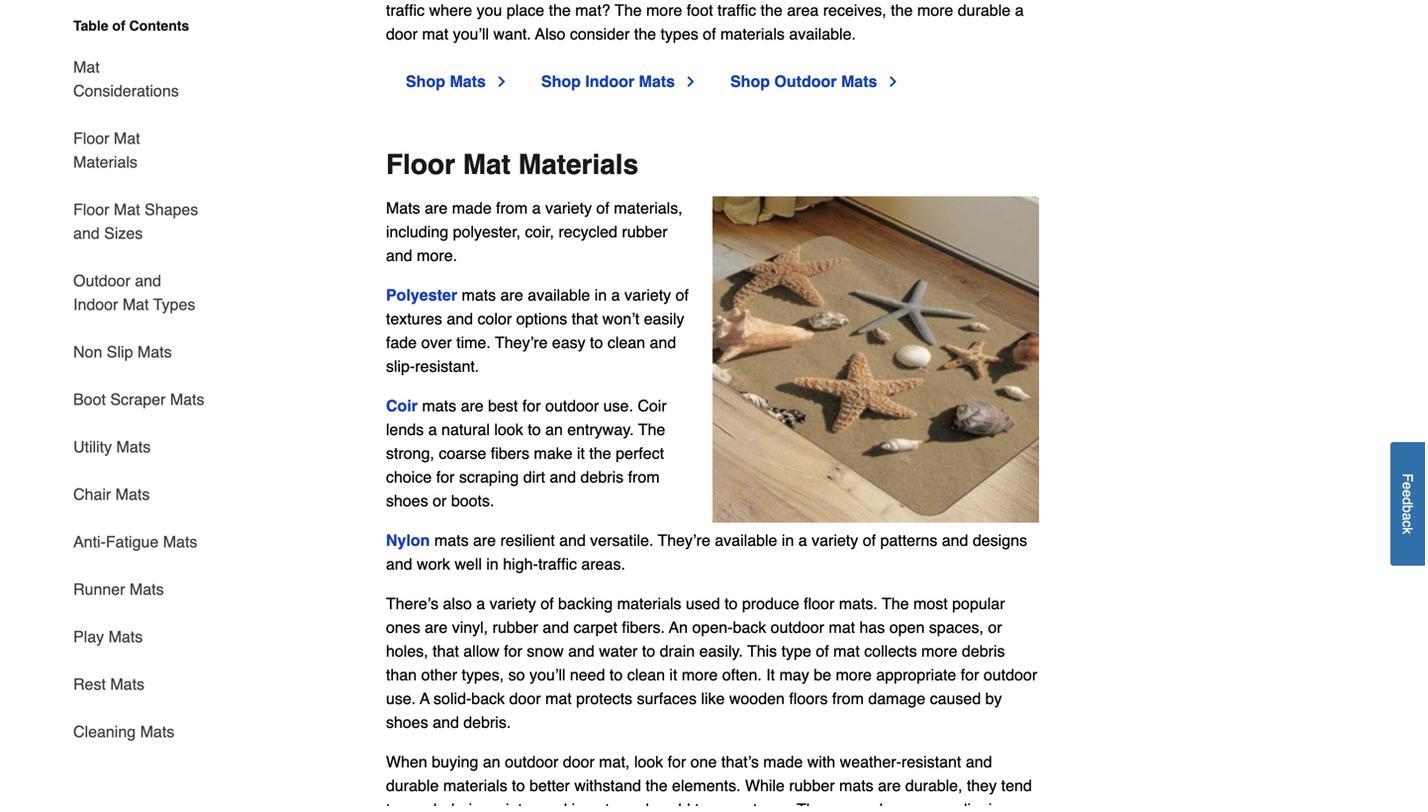 Task type: locate. For each thing, give the bounding box(es) containing it.
for up caused
[[961, 666, 980, 685]]

mats inside play mats link
[[108, 628, 143, 646]]

rubber inside the there's also a variety of backing materials used to produce floor mats. the most popular ones are vinyl, rubber and carpet fibers. an open-back outdoor mat has open spaces, or holes, that allow for snow and water to drain easily. this type of mat collects more debris than other types, so you'll need to clean it more often. it may be more appropriate for outdoor use. a solid-back door mat protects surfaces like wooden floors from damage caused by shoes and debris.
[[493, 619, 538, 637]]

chevron right image right the shop mats
[[494, 74, 510, 90]]

0 horizontal spatial may
[[780, 666, 810, 685]]

0 horizontal spatial materials
[[73, 153, 138, 171]]

to up winter
[[512, 777, 525, 796]]

0 horizontal spatial materials
[[443, 777, 508, 796]]

2 horizontal spatial rubber
[[789, 777, 835, 796]]

2 vertical spatial from
[[833, 690, 864, 709]]

f e e d b a c k button
[[1391, 442, 1426, 566]]

in down withstand
[[572, 801, 584, 807]]

1 vertical spatial use.
[[386, 690, 416, 709]]

they're inside mats are available in a variety of textures and color options that won't easily fade over time. they're easy to clean and slip-resistant.
[[495, 334, 548, 352]]

a inside mats are resilient and versatile. they're available in a variety of patterns and designs and work well in high-traffic areas.
[[799, 532, 808, 550]]

are up "color"
[[501, 286, 523, 305]]

1 horizontal spatial rubber
[[622, 223, 668, 241]]

a down durable,
[[943, 801, 952, 807]]

0 vertical spatial that
[[572, 310, 598, 328]]

0 horizontal spatial coir
[[386, 397, 418, 415]]

mats are made from a variety of materials, including polyester, coir, recycled rubber and more.
[[386, 199, 683, 265]]

look inside when buying an outdoor door mat, look for one that's made with weather-resistant and durable materials to better withstand the elements. while rubber mats are durable, they tend to crack during winter and in extremely cold temperatures. they may also pose a slippi
[[634, 754, 663, 772]]

runner mats link
[[73, 566, 164, 614]]

1 horizontal spatial they're
[[658, 532, 711, 550]]

of up easily
[[676, 286, 689, 305]]

mat left types
[[123, 296, 149, 314]]

and up 'snow'
[[543, 619, 569, 637]]

to down fibers.
[[642, 643, 656, 661]]

0 vertical spatial the
[[589, 445, 611, 463]]

boot scraper mats link
[[73, 376, 204, 424]]

anti-
[[73, 533, 106, 551]]

strong,
[[386, 445, 435, 463]]

materials
[[617, 595, 682, 613], [443, 777, 508, 796]]

0 vertical spatial from
[[496, 199, 528, 217]]

1 horizontal spatial materials
[[519, 149, 639, 181]]

floor mat materials down considerations
[[73, 129, 140, 171]]

0 horizontal spatial available
[[528, 286, 590, 305]]

b
[[1400, 505, 1416, 513]]

rubber inside when buying an outdoor door mat, look for one that's made with weather-resistant and durable materials to better withstand the elements. while rubber mats are durable, they tend to crack during winter and in extremely cold temperatures. they may also pose a slippi
[[789, 777, 835, 796]]

rubber up they
[[789, 777, 835, 796]]

available inside mats are resilient and versatile. they're available in a variety of patterns and designs and work well in high-traffic areas.
[[715, 532, 778, 550]]

may right they
[[837, 801, 867, 807]]

0 horizontal spatial look
[[494, 421, 523, 439]]

shoes down a
[[386, 714, 428, 732]]

to up make
[[528, 421, 541, 439]]

2 horizontal spatial shop
[[731, 72, 770, 91]]

for up so
[[504, 643, 523, 661]]

mats up "color"
[[462, 286, 496, 305]]

materials up fibers.
[[617, 595, 682, 613]]

a inside mats are best for outdoor use. coir lends a natural look to an entryway. the strong, coarse fibers make it the perfect choice for scraping dirt and debris from shoes or boots.
[[428, 421, 437, 439]]

1 vertical spatial available
[[715, 532, 778, 550]]

are inside mats are best for outdoor use. coir lends a natural look to an entryway. the strong, coarse fibers make it the perfect choice for scraping dirt and debris from shoes or boots.
[[461, 397, 484, 415]]

mats inside mats are resilient and versatile. they're available in a variety of patterns and designs and work well in high-traffic areas.
[[435, 532, 469, 550]]

buying
[[432, 754, 479, 772]]

coir up perfect at the bottom of page
[[638, 397, 667, 415]]

floor inside floor mat shapes and sizes
[[73, 200, 109, 219]]

non
[[73, 343, 102, 361]]

resilient
[[501, 532, 555, 550]]

0 horizontal spatial from
[[496, 199, 528, 217]]

1 horizontal spatial available
[[715, 532, 778, 550]]

boot scraper mats
[[73, 391, 204, 409]]

best
[[488, 397, 518, 415]]

in inside when buying an outdoor door mat, look for one that's made with weather-resistant and durable materials to better withstand the elements. while rubber mats are durable, they tend to crack during winter and in extremely cold temperatures. they may also pose a slippi
[[572, 801, 584, 807]]

mats inside rest mats link
[[110, 676, 145, 694]]

from
[[496, 199, 528, 217], [628, 468, 660, 487], [833, 690, 864, 709]]

and down easily
[[650, 334, 676, 352]]

the inside mats are best for outdoor use. coir lends a natural look to an entryway. the strong, coarse fibers make it the perfect choice for scraping dirt and debris from shoes or boots.
[[589, 445, 611, 463]]

mats inside utility mats link
[[116, 438, 151, 456]]

indoor inside outdoor and indoor mat types
[[73, 296, 118, 314]]

are inside mats are available in a variety of textures and color options that won't easily fade over time. they're easy to clean and slip-resistant.
[[501, 286, 523, 305]]

or inside mats are best for outdoor use. coir lends a natural look to an entryway. the strong, coarse fibers make it the perfect choice for scraping dirt and debris from shoes or boots.
[[433, 492, 447, 511]]

use. down than
[[386, 690, 416, 709]]

a right lends
[[428, 421, 437, 439]]

door down so
[[509, 690, 541, 709]]

coir
[[386, 397, 418, 415], [638, 397, 667, 415]]

1 chevron right image from the left
[[494, 74, 510, 90]]

1 vertical spatial an
[[483, 754, 501, 772]]

materials
[[519, 149, 639, 181], [73, 153, 138, 171]]

from inside the mats are made from a variety of materials, including polyester, coir, recycled rubber and more.
[[496, 199, 528, 217]]

0 vertical spatial rubber
[[622, 223, 668, 241]]

indoor left chevron right icon
[[585, 72, 635, 91]]

outdoor up entryway.
[[545, 397, 599, 415]]

e up d
[[1400, 482, 1416, 490]]

rubber up 'snow'
[[493, 619, 538, 637]]

are up well
[[473, 532, 496, 550]]

for left one
[[668, 754, 686, 772]]

to right used
[[725, 595, 738, 613]]

1 vertical spatial that
[[433, 643, 459, 661]]

1 horizontal spatial or
[[988, 619, 1002, 637]]

the for it
[[589, 445, 611, 463]]

0 vertical spatial materials
[[617, 595, 682, 613]]

2 e from the top
[[1400, 490, 1416, 498]]

play mats
[[73, 628, 143, 646]]

1 vertical spatial indoor
[[73, 296, 118, 314]]

mats inside mats are available in a variety of textures and color options that won't easily fade over time. they're easy to clean and slip-resistant.
[[462, 286, 496, 305]]

more up like
[[682, 666, 718, 685]]

a inside the there's also a variety of backing materials used to produce floor mats. the most popular ones are vinyl, rubber and carpet fibers. an open-back outdoor mat has open spaces, or holes, that allow for snow and water to drain easily. this type of mat collects more debris than other types, so you'll need to clean it more often. it may be more appropriate for outdoor use. a solid-back door mat protects surfaces like wooden floors from damage caused by shoes and debris.
[[477, 595, 485, 613]]

1 vertical spatial shoes
[[386, 714, 428, 732]]

materials inside floor mat materials
[[73, 153, 138, 171]]

0 horizontal spatial floor mat materials
[[73, 129, 140, 171]]

need
[[570, 666, 605, 685]]

caused
[[930, 690, 981, 709]]

0 horizontal spatial debris
[[581, 468, 624, 487]]

1 horizontal spatial indoor
[[585, 72, 635, 91]]

floors
[[789, 690, 828, 709]]

rubber down the materials,
[[622, 223, 668, 241]]

mats are resilient and versatile. they're available in a variety of patterns and designs and work well in high-traffic areas.
[[386, 532, 1028, 574]]

1 vertical spatial may
[[837, 801, 867, 807]]

0 vertical spatial use.
[[604, 397, 633, 415]]

and inside outdoor and indoor mat types
[[135, 272, 161, 290]]

shoes
[[386, 492, 428, 511], [386, 714, 428, 732]]

0 horizontal spatial outdoor
[[73, 272, 130, 290]]

cleaning
[[73, 723, 136, 742]]

make
[[534, 445, 573, 463]]

the
[[589, 445, 611, 463], [646, 777, 668, 796]]

2 vertical spatial mat
[[545, 690, 572, 709]]

scraping
[[459, 468, 519, 487]]

they're
[[495, 334, 548, 352], [658, 532, 711, 550]]

use. inside mats are best for outdoor use. coir lends a natural look to an entryway. the strong, coarse fibers make it the perfect choice for scraping dirt and debris from shoes or boots.
[[604, 397, 633, 415]]

table
[[73, 18, 108, 34]]

may
[[780, 666, 810, 685], [837, 801, 867, 807]]

0 horizontal spatial the
[[638, 421, 666, 439]]

easily.
[[700, 643, 743, 661]]

non slip mats
[[73, 343, 172, 361]]

1 horizontal spatial an
[[545, 421, 563, 439]]

0 vertical spatial they're
[[495, 334, 548, 352]]

from down perfect at the bottom of page
[[628, 468, 660, 487]]

it right make
[[577, 445, 585, 463]]

the for withstand
[[646, 777, 668, 796]]

a
[[420, 690, 430, 709]]

in right well
[[486, 556, 499, 574]]

0 vertical spatial shoes
[[386, 492, 428, 511]]

clean
[[608, 334, 646, 352], [627, 666, 665, 685]]

from right the floors
[[833, 690, 864, 709]]

back
[[733, 619, 766, 637], [472, 690, 505, 709]]

0 horizontal spatial shop
[[406, 72, 445, 91]]

0 vertical spatial the
[[638, 421, 666, 439]]

resistant
[[902, 754, 962, 772]]

variety up floor
[[812, 532, 859, 550]]

made inside when buying an outdoor door mat, look for one that's made with weather-resistant and durable materials to better withstand the elements. while rubber mats are durable, they tend to crack during winter and in extremely cold temperatures. they may also pose a slippi
[[764, 754, 803, 772]]

chevron right image inside shop outdoor mats link
[[885, 74, 901, 90]]

2 shop from the left
[[541, 72, 581, 91]]

door
[[509, 690, 541, 709], [563, 754, 595, 772]]

0 vertical spatial it
[[577, 445, 585, 463]]

it
[[577, 445, 585, 463], [670, 666, 678, 685]]

utility
[[73, 438, 112, 456]]

outdoor inside mats are best for outdoor use. coir lends a natural look to an entryway. the strong, coarse fibers make it the perfect choice for scraping dirt and debris from shoes or boots.
[[545, 397, 599, 415]]

to right easy
[[590, 334, 603, 352]]

ones
[[386, 619, 420, 637]]

1 vertical spatial the
[[646, 777, 668, 796]]

and down make
[[550, 468, 576, 487]]

an inside when buying an outdoor door mat, look for one that's made with weather-resistant and durable materials to better withstand the elements. while rubber mats are durable, they tend to crack during winter and in extremely cold temperatures. they may also pose a slippi
[[483, 754, 501, 772]]

0 vertical spatial available
[[528, 286, 590, 305]]

that inside mats are available in a variety of textures and color options that won't easily fade over time. they're easy to clean and slip-resistant.
[[572, 310, 598, 328]]

1 vertical spatial it
[[670, 666, 678, 685]]

a inside the mats are made from a variety of materials, including polyester, coir, recycled rubber and more.
[[532, 199, 541, 217]]

the inside when buying an outdoor door mat, look for one that's made with weather-resistant and durable materials to better withstand the elements. while rubber mats are durable, they tend to crack during winter and in extremely cold temperatures. they may also pose a slippi
[[646, 777, 668, 796]]

outdoor
[[545, 397, 599, 415], [771, 619, 825, 637], [984, 666, 1038, 685], [505, 754, 559, 772]]

0 horizontal spatial rubber
[[493, 619, 538, 637]]

an up make
[[545, 421, 563, 439]]

mats inside runner mats link
[[130, 581, 164, 599]]

outdoor and indoor mat types link
[[73, 257, 206, 329]]

also inside when buying an outdoor door mat, look for one that's made with weather-resistant and durable materials to better withstand the elements. while rubber mats are durable, they tend to crack during winter and in extremely cold temperatures. they may also pose a slippi
[[871, 801, 900, 807]]

damage
[[869, 690, 926, 709]]

and up need
[[568, 643, 595, 661]]

chevron right image
[[494, 74, 510, 90], [885, 74, 901, 90]]

2 chevron right image from the left
[[885, 74, 901, 90]]

floor mat shapes and sizes
[[73, 200, 198, 243]]

or inside the there's also a variety of backing materials used to produce floor mats. the most popular ones are vinyl, rubber and carpet fibers. an open-back outdoor mat has open spaces, or holes, that allow for snow and water to drain easily. this type of mat collects more debris than other types, so you'll need to clean it more often. it may be more appropriate for outdoor use. a solid-back door mat protects surfaces like wooden floors from damage caused by shoes and debris.
[[988, 619, 1002, 637]]

floor down considerations
[[73, 129, 109, 148]]

2 shoes from the top
[[386, 714, 428, 732]]

may inside when buying an outdoor door mat, look for one that's made with weather-resistant and durable materials to better withstand the elements. while rubber mats are durable, they tend to crack during winter and in extremely cold temperatures. they may also pose a slippi
[[837, 801, 867, 807]]

1 horizontal spatial floor mat materials
[[386, 149, 639, 181]]

for right best
[[523, 397, 541, 415]]

0 horizontal spatial back
[[472, 690, 505, 709]]

mats inside mats are best for outdoor use. coir lends a natural look to an entryway. the strong, coarse fibers make it the perfect choice for scraping dirt and debris from shoes or boots.
[[422, 397, 457, 415]]

there's
[[386, 595, 439, 613]]

1 vertical spatial rubber
[[493, 619, 538, 637]]

0 horizontal spatial the
[[589, 445, 611, 463]]

natural
[[442, 421, 490, 439]]

0 vertical spatial or
[[433, 492, 447, 511]]

variety up easily
[[625, 286, 671, 305]]

mats
[[462, 286, 496, 305], [422, 397, 457, 415], [435, 532, 469, 550], [840, 777, 874, 796]]

the inside the there's also a variety of backing materials used to produce floor mats. the most popular ones are vinyl, rubber and carpet fibers. an open-back outdoor mat has open spaces, or holes, that allow for snow and water to drain easily. this type of mat collects more debris than other types, so you'll need to clean it more often. it may be more appropriate for outdoor use. a solid-back door mat protects surfaces like wooden floors from damage caused by shoes and debris.
[[882, 595, 909, 613]]

1 horizontal spatial back
[[733, 619, 766, 637]]

0 horizontal spatial made
[[452, 199, 492, 217]]

over
[[421, 334, 452, 352]]

they're right versatile.
[[658, 532, 711, 550]]

look right mat,
[[634, 754, 663, 772]]

may right it
[[780, 666, 810, 685]]

1 vertical spatial debris
[[962, 643, 1005, 661]]

0 horizontal spatial an
[[483, 754, 501, 772]]

the up perfect at the bottom of page
[[638, 421, 666, 439]]

shop inside shop indoor mats link
[[541, 72, 581, 91]]

available up produce
[[715, 532, 778, 550]]

variety up recycled at the left
[[545, 199, 592, 217]]

materials up during
[[443, 777, 508, 796]]

it down drain
[[670, 666, 678, 685]]

mat inside floor mat shapes and sizes
[[114, 200, 140, 219]]

outdoor
[[775, 72, 837, 91], [73, 272, 130, 290]]

and up time.
[[447, 310, 473, 328]]

shoes down 'choice'
[[386, 492, 428, 511]]

chevron right image for shop outdoor mats
[[885, 74, 901, 90]]

mats inside the mats are made from a variety of materials, including polyester, coir, recycled rubber and more.
[[386, 199, 420, 217]]

floor mat shapes and sizes link
[[73, 186, 206, 257]]

chevron right image right shop outdoor mats
[[885, 74, 901, 90]]

and down including
[[386, 247, 413, 265]]

1 horizontal spatial shop
[[541, 72, 581, 91]]

mats inside cleaning mats link
[[140, 723, 175, 742]]

a up floor
[[799, 532, 808, 550]]

floor for the floor mat shapes and sizes link at the left of the page
[[73, 200, 109, 219]]

0 horizontal spatial or
[[433, 492, 447, 511]]

to inside mats are available in a variety of textures and color options that won't easily fade over time. they're easy to clean and slip-resistant.
[[590, 334, 603, 352]]

more down spaces,
[[922, 643, 958, 661]]

mat up sizes
[[114, 200, 140, 219]]

are for made
[[425, 199, 448, 217]]

1 shop from the left
[[406, 72, 445, 91]]

1 vertical spatial door
[[563, 754, 595, 772]]

1 e from the top
[[1400, 482, 1416, 490]]

2 vertical spatial floor
[[73, 200, 109, 219]]

boots.
[[451, 492, 494, 511]]

mat inside 'link'
[[114, 129, 140, 148]]

shop mats
[[406, 72, 486, 91]]

outdoor up type
[[771, 619, 825, 637]]

1 vertical spatial or
[[988, 619, 1002, 637]]

are right ones
[[425, 619, 448, 637]]

1 horizontal spatial debris
[[962, 643, 1005, 661]]

an
[[669, 619, 688, 637]]

1 horizontal spatial the
[[882, 595, 909, 613]]

cleaning mats link
[[73, 709, 175, 744]]

that up other
[[433, 643, 459, 661]]

durable
[[386, 777, 439, 796]]

2 coir from the left
[[638, 397, 667, 415]]

e
[[1400, 482, 1416, 490], [1400, 490, 1416, 498]]

shop inside shop mats link
[[406, 72, 445, 91]]

0 vertical spatial clean
[[608, 334, 646, 352]]

outdoor up better
[[505, 754, 559, 772]]

of left patterns
[[863, 532, 876, 550]]

mats for nylon
[[435, 532, 469, 550]]

0 horizontal spatial indoor
[[73, 296, 118, 314]]

0 vertical spatial outdoor
[[775, 72, 837, 91]]

a up coir,
[[532, 199, 541, 217]]

or
[[433, 492, 447, 511], [988, 619, 1002, 637]]

1 horizontal spatial use.
[[604, 397, 633, 415]]

floor up including
[[386, 149, 455, 181]]

an right buying
[[483, 754, 501, 772]]

in up won't
[[595, 286, 607, 305]]

are up including
[[425, 199, 448, 217]]

a inside when buying an outdoor door mat, look for one that's made with weather-resistant and durable materials to better withstand the elements. while rubber mats are durable, they tend to crack during winter and in extremely cold temperatures. they may also pose a slippi
[[943, 801, 952, 807]]

1 vertical spatial clean
[[627, 666, 665, 685]]

1 horizontal spatial may
[[837, 801, 867, 807]]

1 horizontal spatial also
[[871, 801, 900, 807]]

0 horizontal spatial also
[[443, 595, 472, 613]]

1 horizontal spatial made
[[764, 754, 803, 772]]

to
[[590, 334, 603, 352], [528, 421, 541, 439], [725, 595, 738, 613], [642, 643, 656, 661], [610, 666, 623, 685], [512, 777, 525, 796], [386, 801, 399, 807]]

shapes
[[145, 200, 198, 219]]

won't
[[603, 310, 640, 328]]

also up "vinyl,"
[[443, 595, 472, 613]]

also left 'pose'
[[871, 801, 900, 807]]

more right be in the bottom of the page
[[836, 666, 872, 685]]

while
[[745, 777, 785, 796]]

3 shop from the left
[[731, 72, 770, 91]]

0 horizontal spatial more
[[682, 666, 718, 685]]

0 horizontal spatial use.
[[386, 690, 416, 709]]

may inside the there's also a variety of backing materials used to produce floor mats. the most popular ones are vinyl, rubber and carpet fibers. an open-back outdoor mat has open spaces, or holes, that allow for snow and water to drain easily. this type of mat collects more debris than other types, so you'll need to clean it more often. it may be more appropriate for outdoor use. a solid-back door mat protects surfaces like wooden floors from damage caused by shoes and debris.
[[780, 666, 810, 685]]

anti-fatigue mats
[[73, 533, 197, 551]]

or for spaces,
[[988, 619, 1002, 637]]

0 vertical spatial back
[[733, 619, 766, 637]]

variety down "high-" on the bottom of page
[[490, 595, 536, 613]]

a up "vinyl,"
[[477, 595, 485, 613]]

perfect
[[616, 445, 664, 463]]

0 vertical spatial made
[[452, 199, 492, 217]]

from up polyester,
[[496, 199, 528, 217]]

be
[[814, 666, 832, 685]]

anti-fatigue mats link
[[73, 519, 197, 566]]

1 vertical spatial look
[[634, 754, 663, 772]]

shop inside shop outdoor mats link
[[731, 72, 770, 91]]

it inside mats are best for outdoor use. coir lends a natural look to an entryway. the strong, coarse fibers make it the perfect choice for scraping dirt and debris from shoes or boots.
[[577, 445, 585, 463]]

1 horizontal spatial door
[[563, 754, 595, 772]]

0 vertical spatial door
[[509, 690, 541, 709]]

type
[[782, 643, 812, 661]]

0 horizontal spatial door
[[509, 690, 541, 709]]

are for available
[[501, 286, 523, 305]]

are inside mats are resilient and versatile. they're available in a variety of patterns and designs and work well in high-traffic areas.
[[473, 532, 496, 550]]

1 vertical spatial the
[[882, 595, 909, 613]]

chevron right image inside shop mats link
[[494, 74, 510, 90]]

shop for shop outdoor mats
[[731, 72, 770, 91]]

mats up natural
[[422, 397, 457, 415]]

materials up floor mat shapes and sizes
[[73, 153, 138, 171]]

clean inside the there's also a variety of backing materials used to produce floor mats. the most popular ones are vinyl, rubber and carpet fibers. an open-back outdoor mat has open spaces, or holes, that allow for snow and water to drain easily. this type of mat collects more debris than other types, so you'll need to clean it more often. it may be more appropriate for outdoor use. a solid-back door mat protects surfaces like wooden floors from damage caused by shoes and debris.
[[627, 666, 665, 685]]

available up options
[[528, 286, 590, 305]]

0 vertical spatial look
[[494, 421, 523, 439]]

1 vertical spatial outdoor
[[73, 272, 130, 290]]

0 vertical spatial an
[[545, 421, 563, 439]]

and left sizes
[[73, 224, 100, 243]]

clean down won't
[[608, 334, 646, 352]]

1 shoes from the top
[[386, 492, 428, 511]]

that up easy
[[572, 310, 598, 328]]

1 horizontal spatial chevron right image
[[885, 74, 901, 90]]

materials up recycled at the left
[[519, 149, 639, 181]]

0 horizontal spatial they're
[[495, 334, 548, 352]]

better
[[530, 777, 570, 796]]

1 vertical spatial materials
[[443, 777, 508, 796]]

of inside mats are available in a variety of textures and color options that won't easily fade over time. they're easy to clean and slip-resistant.
[[676, 286, 689, 305]]

outdoor inside when buying an outdoor door mat, look for one that's made with weather-resistant and durable materials to better withstand the elements. while rubber mats are durable, they tend to crack during winter and in extremely cold temperatures. they may also pose a slippi
[[505, 754, 559, 772]]

0 horizontal spatial that
[[433, 643, 459, 661]]

scraper
[[110, 391, 166, 409]]

a inside mats are available in a variety of textures and color options that won't easily fade over time. they're easy to clean and slip-resistant.
[[612, 286, 620, 305]]

they're inside mats are resilient and versatile. they're available in a variety of patterns and designs and work well in high-traffic areas.
[[658, 532, 711, 550]]

2 horizontal spatial from
[[833, 690, 864, 709]]

1 horizontal spatial look
[[634, 754, 663, 772]]

sizes
[[104, 224, 143, 243]]

mats inside when buying an outdoor door mat, look for one that's made with weather-resistant and durable materials to better withstand the elements. while rubber mats are durable, they tend to crack during winter and in extremely cold temperatures. they may also pose a slippi
[[840, 777, 874, 796]]

use.
[[604, 397, 633, 415], [386, 690, 416, 709]]

1 vertical spatial from
[[628, 468, 660, 487]]

for
[[523, 397, 541, 415], [436, 468, 455, 487], [504, 643, 523, 661], [961, 666, 980, 685], [668, 754, 686, 772]]

table of contents element
[[57, 16, 206, 744]]

that
[[572, 310, 598, 328], [433, 643, 459, 661]]

mats inside "chair mats" link
[[116, 486, 150, 504]]

to down water in the left of the page
[[610, 666, 623, 685]]

coir up lends
[[386, 397, 418, 415]]

1 horizontal spatial more
[[836, 666, 872, 685]]

1 horizontal spatial the
[[646, 777, 668, 796]]

indoor up non
[[73, 296, 118, 314]]

mat inside outdoor and indoor mat types
[[123, 296, 149, 314]]

and up types
[[135, 272, 161, 290]]

mat
[[829, 619, 855, 637], [834, 643, 860, 661], [545, 690, 572, 709]]

mats inside shop indoor mats link
[[639, 72, 675, 91]]

available inside mats are available in a variety of textures and color options that won't easily fade over time. they're easy to clean and slip-resistant.
[[528, 286, 590, 305]]

mat down mats.
[[829, 619, 855, 637]]

made up polyester,
[[452, 199, 492, 217]]

1 horizontal spatial that
[[572, 310, 598, 328]]

floor mat materials up the mats are made from a variety of materials, including polyester, coir, recycled rubber and more.
[[386, 149, 639, 181]]

to down the durable
[[386, 801, 399, 807]]

rubber inside the mats are made from a variety of materials, including polyester, coir, recycled rubber and more.
[[622, 223, 668, 241]]

0 vertical spatial also
[[443, 595, 472, 613]]

1 vertical spatial also
[[871, 801, 900, 807]]

shop for shop mats
[[406, 72, 445, 91]]

0 vertical spatial floor
[[73, 129, 109, 148]]

2 vertical spatial rubber
[[789, 777, 835, 796]]

polyester
[[386, 286, 457, 305]]

debris.
[[464, 714, 511, 732]]

wooden
[[729, 690, 785, 709]]

are down weather-
[[878, 777, 901, 796]]

back up this
[[733, 619, 766, 637]]

high-
[[503, 556, 538, 574]]

outdoor and indoor mat types
[[73, 272, 195, 314]]



Task type: vqa. For each thing, say whether or not it's contained in the screenshot.
Cleaning Mats link
yes



Task type: describe. For each thing, give the bounding box(es) containing it.
dirt
[[523, 468, 545, 487]]

including
[[386, 223, 449, 241]]

it inside the there's also a variety of backing materials used to produce floor mats. the most popular ones are vinyl, rubber and carpet fibers. an open-back outdoor mat has open spaces, or holes, that allow for snow and water to drain easily. this type of mat collects more debris than other types, so you'll need to clean it more often. it may be more appropriate for outdoor use. a solid-back door mat protects surfaces like wooden floors from damage caused by shoes and debris.
[[670, 666, 678, 685]]

patterns
[[881, 532, 938, 550]]

for down coarse
[[436, 468, 455, 487]]

slip
[[107, 343, 133, 361]]

shop mats link
[[406, 70, 510, 94]]

drain
[[660, 643, 695, 661]]

slip-
[[386, 358, 415, 376]]

rest mats
[[73, 676, 145, 694]]

f
[[1400, 474, 1416, 482]]

shoes inside the there's also a variety of backing materials used to produce floor mats. the most popular ones are vinyl, rubber and carpet fibers. an open-back outdoor mat has open spaces, or holes, that allow for snow and water to drain easily. this type of mat collects more debris than other types, so you'll need to clean it more often. it may be more appropriate for outdoor use. a solid-back door mat protects surfaces like wooden floors from damage caused by shoes and debris.
[[386, 714, 428, 732]]

and left "designs"
[[942, 532, 969, 550]]

that's
[[722, 754, 759, 772]]

elements.
[[672, 777, 741, 796]]

variety inside mats are resilient and versatile. they're available in a variety of patterns and designs and work well in high-traffic areas.
[[812, 532, 859, 550]]

an inside mats are best for outdoor use. coir lends a natural look to an entryway. the strong, coarse fibers make it the perfect choice for scraping dirt and debris from shoes or boots.
[[545, 421, 563, 439]]

use. inside the there's also a variety of backing materials used to produce floor mats. the most popular ones are vinyl, rubber and carpet fibers. an open-back outdoor mat has open spaces, or holes, that allow for snow and water to drain easily. this type of mat collects more debris than other types, so you'll need to clean it more often. it may be more appropriate for outdoor use. a solid-back door mat protects surfaces like wooden floors from damage caused by shoes and debris.
[[386, 690, 416, 709]]

c
[[1400, 521, 1416, 528]]

you'll
[[530, 666, 566, 685]]

from inside the there's also a variety of backing materials used to produce floor mats. the most popular ones are vinyl, rubber and carpet fibers. an open-back outdoor mat has open spaces, or holes, that allow for snow and water to drain easily. this type of mat collects more debris than other types, so you'll need to clean it more often. it may be more appropriate for outdoor use. a solid-back door mat protects surfaces like wooden floors from damage caused by shoes and debris.
[[833, 690, 864, 709]]

and down nylon
[[386, 556, 413, 574]]

mats inside anti-fatigue mats "link"
[[163, 533, 197, 551]]

shop indoor mats
[[541, 72, 675, 91]]

vinyl,
[[452, 619, 488, 637]]

coir inside mats are best for outdoor use. coir lends a natural look to an entryway. the strong, coarse fibers make it the perfect choice for scraping dirt and debris from shoes or boots.
[[638, 397, 667, 415]]

rest
[[73, 676, 106, 694]]

materials inside when buying an outdoor door mat, look for one that's made with weather-resistant and durable materials to better withstand the elements. while rubber mats are durable, they tend to crack during winter and in extremely cold temperatures. they may also pose a slippi
[[443, 777, 508, 796]]

floor for floor mat materials 'link'
[[73, 129, 109, 148]]

easily
[[644, 310, 685, 328]]

clean inside mats are available in a variety of textures and color options that won't easily fade over time. they're easy to clean and slip-resistant.
[[608, 334, 646, 352]]

options
[[516, 310, 567, 328]]

often.
[[722, 666, 762, 685]]

more.
[[417, 247, 457, 265]]

surfaces
[[637, 690, 697, 709]]

fibers.
[[622, 619, 665, 637]]

like
[[701, 690, 725, 709]]

weather-
[[840, 754, 902, 772]]

of inside "element"
[[112, 18, 125, 34]]

well
[[455, 556, 482, 574]]

most
[[914, 595, 948, 613]]

pose
[[904, 801, 939, 807]]

a tan door mat with an image of sand, shells and starfish on a wood floor. image
[[713, 197, 1040, 523]]

and inside floor mat shapes and sizes
[[73, 224, 100, 243]]

solid-
[[434, 690, 472, 709]]

and up traffic
[[560, 532, 586, 550]]

shop for shop indoor mats
[[541, 72, 581, 91]]

snow
[[527, 643, 564, 661]]

mats inside non slip mats link
[[138, 343, 172, 361]]

boot
[[73, 391, 106, 409]]

one
[[691, 754, 717, 772]]

carpet
[[574, 619, 618, 637]]

traffic
[[538, 556, 577, 574]]

it
[[766, 666, 775, 685]]

contents
[[129, 18, 189, 34]]

color
[[478, 310, 512, 328]]

mat,
[[599, 754, 630, 772]]

crack
[[404, 801, 442, 807]]

open-
[[693, 619, 733, 637]]

debris inside the there's also a variety of backing materials used to produce floor mats. the most popular ones are vinyl, rubber and carpet fibers. an open-back outdoor mat has open spaces, or holes, that allow for snow and water to drain easily. this type of mat collects more debris than other types, so you'll need to clean it more often. it may be more appropriate for outdoor use. a solid-back door mat protects surfaces like wooden floors from damage caused by shoes and debris.
[[962, 643, 1005, 661]]

chair mats link
[[73, 471, 150, 519]]

shop outdoor mats
[[731, 72, 878, 91]]

outdoor up the by
[[984, 666, 1038, 685]]

of up be in the bottom of the page
[[816, 643, 829, 661]]

1 vertical spatial mat
[[834, 643, 860, 661]]

holes,
[[386, 643, 428, 661]]

by
[[986, 690, 1002, 709]]

made inside the mats are made from a variety of materials, including polyester, coir, recycled rubber and more.
[[452, 199, 492, 217]]

designs
[[973, 532, 1028, 550]]

mats.
[[839, 595, 878, 613]]

floor mat materials inside 'link'
[[73, 129, 140, 171]]

fatigue
[[106, 533, 159, 551]]

work
[[417, 556, 450, 574]]

when buying an outdoor door mat, look for one that's made with weather-resistant and durable materials to better withstand the elements. while rubber mats are durable, they tend to crack during winter and in extremely cold temperatures. they may also pose a slippi
[[386, 754, 1032, 807]]

1 horizontal spatial outdoor
[[775, 72, 837, 91]]

allow
[[464, 643, 500, 661]]

and inside mats are best for outdoor use. coir lends a natural look to an entryway. the strong, coarse fibers make it the perfect choice for scraping dirt and debris from shoes or boots.
[[550, 468, 576, 487]]

1 vertical spatial back
[[472, 690, 505, 709]]

and inside the mats are made from a variety of materials, including polyester, coir, recycled rubber and more.
[[386, 247, 413, 265]]

that inside the there's also a variety of backing materials used to produce floor mats. the most popular ones are vinyl, rubber and carpet fibers. an open-back outdoor mat has open spaces, or holes, that allow for snow and water to drain easily. this type of mat collects more debris than other types, so you'll need to clean it more often. it may be more appropriate for outdoor use. a solid-back door mat protects surfaces like wooden floors from damage caused by shoes and debris.
[[433, 643, 459, 661]]

versatile.
[[590, 532, 654, 550]]

considerations
[[73, 82, 179, 100]]

or for shoes
[[433, 492, 447, 511]]

2 horizontal spatial more
[[922, 643, 958, 661]]

materials inside the there's also a variety of backing materials used to produce floor mats. the most popular ones are vinyl, rubber and carpet fibers. an open-back outdoor mat has open spaces, or holes, that allow for snow and water to drain easily. this type of mat collects more debris than other types, so you'll need to clean it more often. it may be more appropriate for outdoor use. a solid-back door mat protects surfaces like wooden floors from damage caused by shoes and debris.
[[617, 595, 682, 613]]

open
[[890, 619, 925, 637]]

water
[[599, 643, 638, 661]]

to inside mats are best for outdoor use. coir lends a natural look to an entryway. the strong, coarse fibers make it the perfect choice for scraping dirt and debris from shoes or boots.
[[528, 421, 541, 439]]

1 coir from the left
[[386, 397, 418, 415]]

0 vertical spatial mat
[[829, 619, 855, 637]]

has
[[860, 619, 885, 637]]

nylon
[[386, 532, 430, 550]]

runner
[[73, 581, 125, 599]]

mat inside mat considerations
[[73, 58, 100, 76]]

mats inside shop mats link
[[450, 72, 486, 91]]

nylon link
[[386, 532, 430, 550]]

in inside mats are available in a variety of textures and color options that won't easily fade over time. they're easy to clean and slip-resistant.
[[595, 286, 607, 305]]

with
[[808, 754, 836, 772]]

they
[[797, 801, 832, 807]]

play mats link
[[73, 614, 143, 661]]

extremely
[[589, 801, 657, 807]]

of inside the mats are made from a variety of materials, including polyester, coir, recycled rubber and more.
[[596, 199, 610, 217]]

variety inside the mats are made from a variety of materials, including polyester, coir, recycled rubber and more.
[[545, 199, 592, 217]]

used
[[686, 595, 720, 613]]

outdoor inside outdoor and indoor mat types
[[73, 272, 130, 290]]

cold
[[662, 801, 691, 807]]

are for best
[[461, 397, 484, 415]]

are inside when buying an outdoor door mat, look for one that's made with weather-resistant and durable materials to better withstand the elements. while rubber mats are durable, they tend to crack during winter and in extremely cold temperatures. they may also pose a slippi
[[878, 777, 901, 796]]

for inside when buying an outdoor door mat, look for one that's made with weather-resistant and durable materials to better withstand the elements. while rubber mats are durable, they tend to crack during winter and in extremely cold temperatures. they may also pose a slippi
[[668, 754, 686, 772]]

chevron right image
[[683, 74, 699, 90]]

and down solid-
[[433, 714, 459, 732]]

runner mats
[[73, 581, 164, 599]]

types
[[153, 296, 195, 314]]

mat up polyester,
[[463, 149, 511, 181]]

also inside the there's also a variety of backing materials used to produce floor mats. the most popular ones are vinyl, rubber and carpet fibers. an open-back outdoor mat has open spaces, or holes, that allow for snow and water to drain easily. this type of mat collects more debris than other types, so you'll need to clean it more often. it may be more appropriate for outdoor use. a solid-back door mat protects surfaces like wooden floors from damage caused by shoes and debris.
[[443, 595, 472, 613]]

shoes inside mats are best for outdoor use. coir lends a natural look to an entryway. the strong, coarse fibers make it the perfect choice for scraping dirt and debris from shoes or boots.
[[386, 492, 428, 511]]

chevron right image for shop mats
[[494, 74, 510, 90]]

tend
[[1002, 777, 1032, 796]]

from inside mats are best for outdoor use. coir lends a natural look to an entryway. the strong, coarse fibers make it the perfect choice for scraping dirt and debris from shoes or boots.
[[628, 468, 660, 487]]

are for resilient
[[473, 532, 496, 550]]

winter
[[494, 801, 537, 807]]

table of contents
[[73, 18, 189, 34]]

polyester,
[[453, 223, 521, 241]]

choice
[[386, 468, 432, 487]]

mats for polyester
[[462, 286, 496, 305]]

of inside mats are resilient and versatile. they're available in a variety of patterns and designs and work well in high-traffic areas.
[[863, 532, 876, 550]]

0 vertical spatial indoor
[[585, 72, 635, 91]]

1 vertical spatial floor
[[386, 149, 455, 181]]

variety inside the there's also a variety of backing materials used to produce floor mats. the most popular ones are vinyl, rubber and carpet fibers. an open-back outdoor mat has open spaces, or holes, that allow for snow and water to drain easily. this type of mat collects more debris than other types, so you'll need to clean it more often. it may be more appropriate for outdoor use. a solid-back door mat protects surfaces like wooden floors from damage caused by shoes and debris.
[[490, 595, 536, 613]]

the inside mats are best for outdoor use. coir lends a natural look to an entryway. the strong, coarse fibers make it the perfect choice for scraping dirt and debris from shoes or boots.
[[638, 421, 666, 439]]

cleaning mats
[[73, 723, 175, 742]]

of left backing
[[541, 595, 554, 613]]

and down better
[[541, 801, 567, 807]]

door inside when buying an outdoor door mat, look for one that's made with weather-resistant and durable materials to better withstand the elements. while rubber mats are durable, they tend to crack during winter and in extremely cold temperatures. they may also pose a slippi
[[563, 754, 595, 772]]

variety inside mats are available in a variety of textures and color options that won't easily fade over time. they're easy to clean and slip-resistant.
[[625, 286, 671, 305]]

appropriate
[[877, 666, 957, 685]]

a inside button
[[1400, 513, 1416, 521]]

debris inside mats are best for outdoor use. coir lends a natural look to an entryway. the strong, coarse fibers make it the perfect choice for scraping dirt and debris from shoes or boots.
[[581, 468, 624, 487]]

in up produce
[[782, 532, 794, 550]]

mats for coir
[[422, 397, 457, 415]]

produce
[[742, 595, 800, 613]]

play
[[73, 628, 104, 646]]

backing
[[558, 595, 613, 613]]

are inside the there's also a variety of backing materials used to produce floor mats. the most popular ones are vinyl, rubber and carpet fibers. an open-back outdoor mat has open spaces, or holes, that allow for snow and water to drain easily. this type of mat collects more debris than other types, so you'll need to clean it more often. it may be more appropriate for outdoor use. a solid-back door mat protects surfaces like wooden floors from damage caused by shoes and debris.
[[425, 619, 448, 637]]

coir,
[[525, 223, 554, 241]]

and up they on the bottom of the page
[[966, 754, 992, 772]]

withstand
[[575, 777, 641, 796]]

door inside the there's also a variety of backing materials used to produce floor mats. the most popular ones are vinyl, rubber and carpet fibers. an open-back outdoor mat has open spaces, or holes, that allow for snow and water to drain easily. this type of mat collects more debris than other types, so you'll need to clean it more often. it may be more appropriate for outdoor use. a solid-back door mat protects surfaces like wooden floors from damage caused by shoes and debris.
[[509, 690, 541, 709]]

resistant.
[[415, 358, 479, 376]]

mats inside boot scraper mats "link"
[[170, 391, 204, 409]]

lends
[[386, 421, 424, 439]]

mats inside shop outdoor mats link
[[841, 72, 878, 91]]

look inside mats are best for outdoor use. coir lends a natural look to an entryway. the strong, coarse fibers make it the perfect choice for scraping dirt and debris from shoes or boots.
[[494, 421, 523, 439]]

fade
[[386, 334, 417, 352]]



